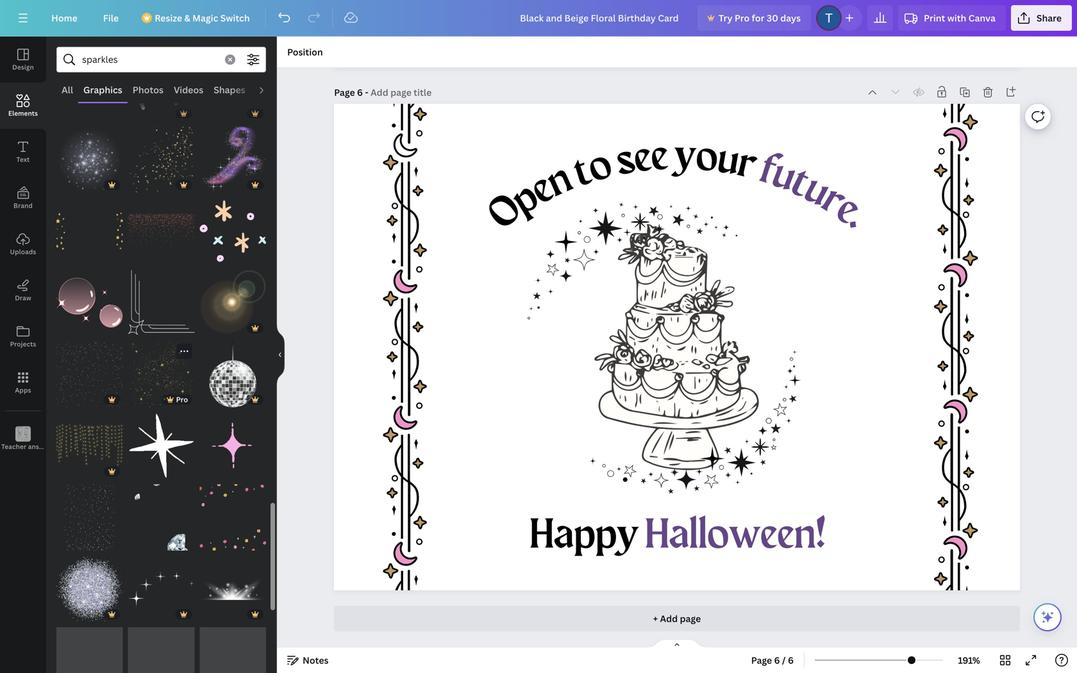 Task type: locate. For each thing, give the bounding box(es) containing it.
design
[[12, 63, 34, 72]]

elements button
[[0, 83, 46, 129]]

6 left /
[[775, 655, 781, 667]]

try pro for 30 days button
[[698, 5, 812, 31]]

photos
[[133, 84, 164, 96]]

luminous abstract sparkling image
[[200, 270, 266, 336]]

file
[[103, 12, 119, 24]]

pro inside "group"
[[176, 395, 188, 405]]

page inside button
[[752, 655, 773, 667]]

page 6 / 6
[[752, 655, 794, 667]]

shapes button
[[209, 78, 251, 102]]

6 right /
[[789, 655, 794, 667]]

lined retro anime bubbles and sparkles image
[[56, 270, 123, 336]]

o left f
[[695, 137, 720, 181]]

pro inside button
[[735, 12, 750, 24]]

show pages image
[[647, 639, 708, 649]]

gold glitter dust image
[[128, 126, 195, 193]]

pro
[[735, 12, 750, 24], [176, 395, 188, 405]]

egypt white gold sprinkles sparse rectangle image
[[56, 485, 123, 551]]

o
[[695, 137, 720, 181], [585, 144, 617, 191]]

home
[[51, 12, 77, 24]]

teacher answer keys
[[1, 443, 67, 451]]

golden sparkles illustration image
[[128, 341, 195, 408]]

t right f
[[785, 162, 817, 206]]

apps button
[[0, 360, 46, 406]]

page
[[680, 613, 701, 625]]

notes
[[303, 655, 329, 667]]

1 horizontal spatial 6
[[775, 655, 781, 667]]

s e e
[[614, 136, 670, 184]]

6 left -
[[357, 86, 363, 98]]

o right n
[[585, 144, 617, 191]]

r
[[734, 143, 761, 188], [815, 179, 852, 224]]

0 horizontal spatial r
[[734, 143, 761, 188]]

Search elements search field
[[82, 47, 218, 72]]

1 horizontal spatial r
[[815, 179, 852, 224]]

pro group
[[128, 341, 195, 408]]

with
[[948, 12, 967, 24]]

teacher
[[1, 443, 26, 451]]

f
[[755, 149, 781, 194]]

silver stars sparkle glitter image
[[128, 556, 195, 623]]

answer
[[28, 443, 51, 451]]

1 horizontal spatial o
[[695, 137, 720, 181]]

0 horizontal spatial 6
[[357, 86, 363, 98]]

1 horizontal spatial t
[[785, 162, 817, 206]]

191%
[[959, 655, 981, 667]]

canva
[[969, 12, 996, 24]]

t
[[569, 151, 597, 196], [785, 162, 817, 206]]

cute handdrawn school glitter image
[[200, 198, 266, 265]]

6
[[357, 86, 363, 98], [775, 655, 781, 667], [789, 655, 794, 667]]

all button
[[56, 78, 78, 102]]

sequin sparkles image
[[128, 198, 195, 265]]

u
[[715, 139, 743, 184], [767, 153, 802, 201], [798, 168, 837, 216]]

shapes
[[214, 84, 246, 96]]

0 horizontal spatial pro
[[176, 395, 188, 405]]

share
[[1037, 12, 1063, 24]]

canva assistant image
[[1041, 610, 1056, 626]]

page left /
[[752, 655, 773, 667]]

page
[[334, 86, 355, 98], [752, 655, 773, 667]]

0 horizontal spatial page
[[334, 86, 355, 98]]

0 vertical spatial pro
[[735, 12, 750, 24]]

print
[[925, 12, 946, 24]]

t left s
[[569, 151, 597, 196]]

pro left for
[[735, 12, 750, 24]]

y
[[674, 136, 697, 179]]

1 horizontal spatial page
[[752, 655, 773, 667]]

photos button
[[128, 78, 169, 102]]

+
[[654, 613, 658, 625]]

n
[[542, 158, 579, 206]]

&
[[184, 12, 190, 24]]

u inside y o u
[[715, 139, 743, 184]]

6 for -
[[357, 86, 363, 98]]

text button
[[0, 129, 46, 175]]

position button
[[282, 42, 328, 62]]

brand
[[13, 201, 33, 210]]

pro left shiny disco ball image
[[176, 395, 188, 405]]

fairy magic sparkle image
[[200, 126, 266, 193]]

30
[[767, 12, 779, 24]]

group
[[56, 55, 123, 121], [128, 55, 195, 121], [200, 55, 266, 121], [56, 119, 123, 193], [128, 119, 195, 193], [200, 119, 266, 193], [56, 190, 123, 265], [128, 190, 195, 265], [200, 190, 266, 265], [200, 262, 266, 336], [56, 270, 123, 336], [128, 270, 195, 336], [56, 334, 123, 408], [200, 341, 266, 408], [56, 405, 123, 480], [128, 405, 195, 480], [200, 413, 266, 480], [56, 477, 123, 551], [200, 477, 266, 551], [128, 485, 195, 551], [56, 549, 123, 623], [128, 549, 195, 623], [200, 549, 266, 623]]

share button
[[1012, 5, 1073, 31]]

audio button
[[251, 78, 287, 102]]

design button
[[0, 37, 46, 83]]

Design title text field
[[510, 5, 693, 31]]

1 vertical spatial pro
[[176, 395, 188, 405]]

e
[[650, 136, 670, 180], [632, 137, 654, 181], [526, 168, 560, 213], [829, 189, 867, 233]]

1 vertical spatial page
[[752, 655, 773, 667]]

add
[[661, 613, 678, 625]]

1 horizontal spatial pro
[[735, 12, 750, 24]]

0 vertical spatial page
[[334, 86, 355, 98]]

;
[[22, 444, 24, 451]]

Page title text field
[[371, 86, 433, 99]]

happy
[[530, 516, 639, 558]]

page left -
[[334, 86, 355, 98]]

happy halloween!
[[530, 516, 827, 558]]



Task type: describe. For each thing, give the bounding box(es) containing it.
file button
[[93, 5, 129, 31]]

white sparkling stars image
[[56, 341, 123, 408]]

y o u
[[674, 136, 743, 184]]

audio
[[256, 84, 282, 96]]

0 horizontal spatial t
[[569, 151, 597, 196]]

+ add page
[[654, 613, 701, 625]]

try pro for 30 days
[[719, 12, 801, 24]]

magic
[[193, 12, 218, 24]]

brand button
[[0, 175, 46, 221]]

6 for /
[[775, 655, 781, 667]]

for
[[752, 12, 765, 24]]

uploads
[[10, 248, 36, 256]]

circle silver glitters image
[[56, 556, 123, 623]]

switch
[[221, 12, 250, 24]]

graphics button
[[78, 78, 128, 102]]

.
[[842, 199, 875, 238]]

shiny sparkles image
[[56, 126, 123, 193]]

graphics
[[83, 84, 122, 96]]

page 6 -
[[334, 86, 371, 98]]

o
[[482, 188, 529, 238]]

try
[[719, 12, 733, 24]]

halloween!
[[646, 516, 827, 558]]

hide image
[[277, 324, 285, 386]]

page for page 6 -
[[334, 86, 355, 98]]

print with canva
[[925, 12, 996, 24]]

page for page 6 / 6
[[752, 655, 773, 667]]

notes button
[[282, 651, 334, 671]]

all
[[62, 84, 73, 96]]

191% button
[[949, 651, 991, 671]]

days
[[781, 12, 801, 24]]

position
[[287, 46, 323, 58]]

resize & magic switch button
[[134, 5, 260, 31]]

+ add page button
[[334, 606, 1021, 632]]

side panel tab list
[[0, 37, 67, 463]]

projects button
[[0, 314, 46, 360]]

2 horizontal spatial 6
[[789, 655, 794, 667]]

-
[[365, 86, 369, 98]]

print with canva button
[[899, 5, 1007, 31]]

0 horizontal spatial o
[[585, 144, 617, 191]]

s
[[614, 139, 639, 184]]

p
[[506, 176, 546, 224]]

art deco minimal christmas sparkle corner border image
[[128, 270, 195, 336]]

main menu bar
[[0, 0, 1078, 37]]

keys
[[52, 443, 67, 451]]

o inside y o u
[[695, 137, 720, 181]]

resize & magic switch
[[155, 12, 250, 24]]

/
[[783, 655, 786, 667]]

shiny disco ball image
[[200, 341, 266, 408]]

apps
[[15, 386, 31, 395]]

videos button
[[169, 78, 209, 102]]

page 6 / 6 button
[[747, 651, 800, 671]]

resize
[[155, 12, 182, 24]]

draw button
[[0, 268, 46, 314]]

home link
[[41, 5, 88, 31]]

draw
[[15, 294, 31, 303]]

videos
[[174, 84, 204, 96]]

projects
[[10, 340, 36, 349]]

elements
[[8, 109, 38, 118]]

text
[[16, 155, 30, 164]]

white sparkles and lens flare light image
[[200, 556, 266, 623]]

uploads button
[[0, 221, 46, 268]]

sparkling hanging lights image
[[56, 413, 123, 480]]



Task type: vqa. For each thing, say whether or not it's contained in the screenshot.
Mark all as completed
no



